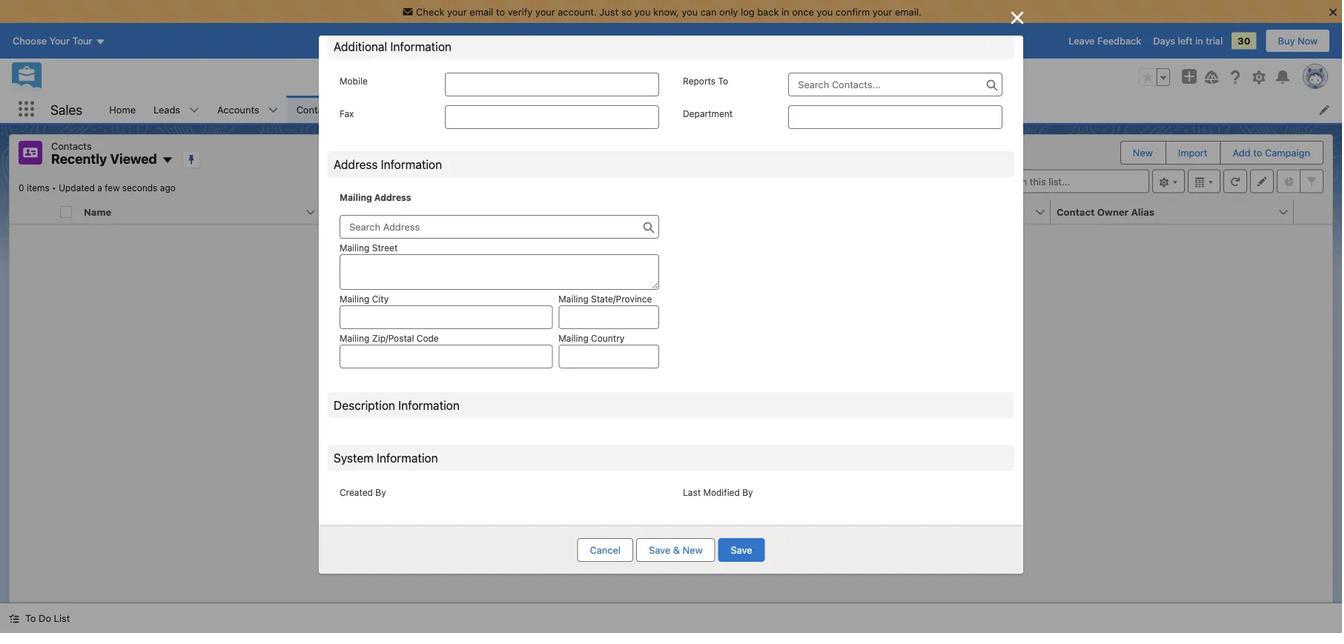 Task type: vqa. For each thing, say whether or not it's contained in the screenshot.
Contacts within the list item
yes



Task type: describe. For each thing, give the bounding box(es) containing it.
new button
[[1121, 142, 1165, 164]]

recently viewed status
[[19, 183, 59, 193]]

Mailing State/Province text field
[[559, 306, 659, 329]]

calendar link
[[464, 96, 522, 123]]

updated
[[59, 183, 95, 193]]

few
[[105, 183, 120, 193]]

reports for reports
[[703, 104, 738, 115]]

sales
[[50, 101, 83, 117]]

account
[[327, 206, 367, 217]]

cancel button
[[577, 538, 633, 562]]

now
[[1298, 35, 1318, 46]]

confirm
[[836, 6, 870, 17]]

seconds
[[122, 183, 158, 193]]

2 your from the left
[[535, 6, 555, 17]]

dashboards link
[[603, 96, 675, 123]]

zip/postal
[[372, 333, 414, 343]]

mailing street
[[340, 243, 398, 253]]

phone
[[570, 206, 600, 217]]

additional
[[334, 39, 387, 53]]

leave feedback link
[[1069, 35, 1142, 46]]

mailing for mailing address
[[340, 192, 372, 202]]

reports to
[[683, 76, 728, 86]]

email element
[[808, 200, 1060, 224]]

account name
[[327, 206, 397, 217]]

cancel
[[590, 545, 621, 556]]

account name button
[[321, 200, 548, 224]]

account name element
[[321, 200, 573, 224]]

Mobile text field
[[445, 73, 659, 96]]

action image
[[1294, 200, 1333, 224]]

Mailing Street text field
[[340, 254, 659, 290]]

mailing for mailing city
[[340, 294, 370, 304]]

home link
[[100, 96, 145, 123]]

contact owner alias
[[1057, 206, 1155, 217]]

0 vertical spatial address
[[334, 157, 378, 171]]

feedback
[[1098, 35, 1142, 46]]

save for save
[[731, 545, 752, 556]]

quotes list item
[[766, 96, 835, 123]]

contacts link
[[288, 96, 346, 123]]

mailing state/province
[[559, 294, 652, 304]]

contacts inside list item
[[296, 104, 337, 115]]

department
[[683, 108, 733, 119]]

list containing home
[[100, 96, 1342, 123]]

1 by from the left
[[376, 487, 386, 498]]

verify
[[508, 6, 533, 17]]

mailing for mailing zip/postal code
[[340, 333, 370, 343]]

leads link
[[145, 96, 189, 123]]

description
[[334, 398, 395, 412]]

system information
[[334, 451, 438, 465]]

3 you from the left
[[817, 6, 833, 17]]

additional information
[[334, 39, 452, 53]]

check
[[416, 6, 445, 17]]

so
[[621, 6, 632, 17]]

2 vertical spatial contacts
[[684, 388, 725, 400]]

viewed
[[110, 151, 157, 167]]

created by
[[340, 487, 386, 498]]

phone element
[[564, 200, 808, 224]]

email.
[[895, 6, 922, 17]]

only
[[719, 6, 738, 17]]

3 your from the left
[[873, 6, 893, 17]]

1 horizontal spatial in
[[1195, 35, 1203, 46]]

system
[[334, 451, 374, 465]]

last modified by
[[683, 487, 753, 498]]

days left in trial
[[1153, 35, 1223, 46]]

item number element
[[10, 200, 54, 224]]

information for address information
[[381, 157, 442, 171]]

&
[[673, 545, 680, 556]]

back
[[757, 6, 779, 17]]

know,
[[653, 6, 679, 17]]

contacts list item
[[288, 96, 365, 123]]

save button
[[718, 538, 765, 562]]

0
[[19, 183, 24, 193]]

list
[[54, 613, 70, 624]]

action element
[[1294, 200, 1333, 224]]

owner
[[1097, 206, 1129, 217]]

reports for reports to
[[683, 76, 716, 86]]

accounts link
[[208, 96, 268, 123]]

save & new
[[649, 545, 703, 556]]

you haven't viewed any contacts recently.
[[577, 388, 766, 400]]

created
[[340, 487, 373, 498]]

add to campaign button
[[1221, 142, 1322, 164]]

information for additional information
[[390, 39, 452, 53]]

mailing city
[[340, 294, 389, 304]]

quotes link
[[766, 96, 816, 123]]

check your email to verify your account. just so you know, you can only log back in once you confirm your email.
[[416, 6, 922, 17]]

quotes
[[775, 104, 807, 115]]

forecasts link
[[541, 96, 603, 123]]

0 items • updated a few seconds ago
[[19, 183, 176, 193]]

0 horizontal spatial to
[[496, 6, 505, 17]]

mailing address
[[340, 192, 411, 202]]

to inside button
[[1254, 147, 1263, 158]]

recently viewed
[[51, 151, 157, 167]]

name button
[[78, 200, 305, 224]]

leads
[[154, 104, 180, 115]]

left
[[1178, 35, 1193, 46]]

cell inside "recently viewed|contacts|list view" element
[[54, 200, 78, 224]]

buy now button
[[1266, 29, 1331, 53]]



Task type: locate. For each thing, give the bounding box(es) containing it.
mailing for mailing country
[[559, 333, 589, 343]]

text default image
[[9, 614, 19, 624]]

Mailing Zip/Postal Code text field
[[340, 345, 553, 369]]

0 horizontal spatial by
[[376, 487, 386, 498]]

search...
[[529, 72, 568, 83]]

Fax text field
[[445, 105, 659, 129]]

ago
[[160, 183, 176, 193]]

in right left
[[1195, 35, 1203, 46]]

1 your from the left
[[447, 6, 467, 17]]

address information
[[334, 157, 442, 171]]

0 vertical spatial new
[[1133, 147, 1153, 158]]

city
[[372, 294, 389, 304]]

reports down reports to
[[703, 104, 738, 115]]

add to campaign
[[1233, 147, 1310, 158]]

items
[[27, 183, 50, 193]]

trial
[[1206, 35, 1223, 46]]

forecasts
[[550, 104, 594, 115]]

2 save from the left
[[731, 545, 752, 556]]

Search Address text field
[[340, 215, 659, 239]]

calendar
[[473, 104, 513, 115]]

save down modified
[[731, 545, 752, 556]]

1 vertical spatial to
[[1254, 147, 1263, 158]]

contacts right any
[[684, 388, 725, 400]]

by right created
[[376, 487, 386, 498]]

Mailing Country text field
[[559, 345, 659, 369]]

new
[[1133, 147, 1153, 158], [683, 545, 703, 556]]

email
[[470, 6, 493, 17]]

code
[[417, 333, 439, 343]]

mailing up "mailing state/province" text box
[[559, 294, 589, 304]]

Search Recently Viewed list view. search field
[[972, 169, 1150, 193]]

leave feedback
[[1069, 35, 1142, 46]]

0 horizontal spatial name
[[84, 206, 111, 217]]

reports link
[[694, 96, 747, 123]]

mailing for mailing state/province
[[559, 294, 589, 304]]

2 by from the left
[[743, 487, 753, 498]]

in
[[782, 6, 790, 17], [1195, 35, 1203, 46]]

log
[[741, 6, 755, 17]]

address
[[334, 157, 378, 171], [374, 192, 411, 202]]

recently viewed|contacts|list view element
[[9, 134, 1333, 604]]

modified
[[703, 487, 740, 498]]

contact
[[1057, 206, 1095, 217]]

1 horizontal spatial to
[[718, 76, 728, 86]]

1 horizontal spatial name
[[369, 206, 397, 217]]

Reports To text field
[[789, 73, 1003, 96]]

list
[[100, 96, 1342, 123]]

1 horizontal spatial save
[[731, 545, 752, 556]]

0 horizontal spatial to
[[25, 613, 36, 624]]

address down address information
[[374, 192, 411, 202]]

group
[[1139, 68, 1170, 86]]

to
[[496, 6, 505, 17], [1254, 147, 1263, 158]]

just
[[600, 6, 619, 17]]

0 horizontal spatial save
[[649, 545, 671, 556]]

None search field
[[972, 169, 1150, 193]]

reports inside list
[[703, 104, 738, 115]]

to do list button
[[0, 604, 79, 633]]

name down 0 items • updated a few seconds ago
[[84, 206, 111, 217]]

contacts down sales
[[51, 140, 92, 151]]

reports up 'department' at the top
[[683, 76, 716, 86]]

list view controls image
[[1153, 169, 1185, 193]]

contact owner alias element
[[1051, 200, 1303, 224]]

state/province
[[591, 294, 652, 304]]

0 horizontal spatial you
[[635, 6, 651, 17]]

to up reports link
[[718, 76, 728, 86]]

to do list
[[25, 613, 70, 624]]

1 you from the left
[[635, 6, 651, 17]]

you
[[577, 388, 593, 400]]

•
[[52, 183, 56, 193]]

country
[[591, 333, 625, 343]]

search... button
[[500, 65, 797, 89]]

information right system
[[377, 451, 438, 465]]

by right modified
[[743, 487, 753, 498]]

phone button
[[564, 200, 791, 224]]

description information
[[334, 398, 460, 412]]

name
[[84, 206, 111, 217], [369, 206, 397, 217]]

mailing left country
[[559, 333, 589, 343]]

0 vertical spatial to
[[496, 6, 505, 17]]

1 horizontal spatial you
[[682, 6, 698, 17]]

mobile
[[340, 76, 368, 86]]

your
[[447, 6, 467, 17], [535, 6, 555, 17], [873, 6, 893, 17]]

home
[[109, 104, 136, 115]]

mailing for mailing street
[[340, 243, 370, 253]]

to right email
[[496, 6, 505, 17]]

cell
[[54, 200, 78, 224]]

import button
[[1166, 142, 1220, 164]]

new up the list view controls icon
[[1133, 147, 1153, 158]]

mailing up account name
[[340, 192, 372, 202]]

mailing left zip/postal
[[340, 333, 370, 343]]

Department text field
[[789, 105, 1003, 129]]

0 horizontal spatial your
[[447, 6, 467, 17]]

new inside "recently viewed|contacts|list view" element
[[1133, 147, 1153, 158]]

reports
[[683, 76, 716, 86], [703, 104, 738, 115]]

mailing left street
[[340, 243, 370, 253]]

campaign
[[1265, 147, 1310, 158]]

0 vertical spatial to
[[718, 76, 728, 86]]

once
[[792, 6, 814, 17]]

to
[[718, 76, 728, 86], [25, 613, 36, 624]]

you right the once
[[817, 6, 833, 17]]

contacts left fax
[[296, 104, 337, 115]]

0 vertical spatial in
[[782, 6, 790, 17]]

import
[[1178, 147, 1208, 158]]

2 horizontal spatial contacts
[[684, 388, 725, 400]]

Mailing City text field
[[340, 306, 553, 329]]

buy
[[1278, 35, 1295, 46]]

0 horizontal spatial contacts
[[51, 140, 92, 151]]

name inside 'element'
[[84, 206, 111, 217]]

item number image
[[10, 200, 54, 224]]

name element
[[78, 200, 330, 224]]

2 name from the left
[[369, 206, 397, 217]]

dashboards
[[612, 104, 666, 115]]

information up mailing address
[[381, 157, 442, 171]]

1 vertical spatial contacts
[[51, 140, 92, 151]]

select list display image
[[1188, 169, 1221, 193]]

do
[[39, 613, 51, 624]]

leads list item
[[145, 96, 208, 123]]

mailing left "city"
[[340, 294, 370, 304]]

to right add
[[1254, 147, 1263, 158]]

can
[[701, 6, 717, 17]]

your left "email."
[[873, 6, 893, 17]]

address up mailing address
[[334, 157, 378, 171]]

1 save from the left
[[649, 545, 671, 556]]

buy now
[[1278, 35, 1318, 46]]

0 horizontal spatial new
[[683, 545, 703, 556]]

recently.
[[727, 388, 766, 400]]

mailing zip/postal code
[[340, 333, 439, 343]]

1 horizontal spatial contacts
[[296, 104, 337, 115]]

1 vertical spatial reports
[[703, 104, 738, 115]]

2 horizontal spatial you
[[817, 6, 833, 17]]

2 you from the left
[[682, 6, 698, 17]]

to inside button
[[25, 613, 36, 624]]

2 horizontal spatial your
[[873, 6, 893, 17]]

30
[[1238, 35, 1251, 46]]

save for save & new
[[649, 545, 671, 556]]

recently
[[51, 151, 107, 167]]

days
[[1153, 35, 1175, 46]]

your left email
[[447, 6, 467, 17]]

you
[[635, 6, 651, 17], [682, 6, 698, 17], [817, 6, 833, 17]]

to left do
[[25, 613, 36, 624]]

1 horizontal spatial your
[[535, 6, 555, 17]]

contacts
[[296, 104, 337, 115], [51, 140, 92, 151], [684, 388, 725, 400]]

in right the back
[[782, 6, 790, 17]]

information for system information
[[377, 451, 438, 465]]

alias
[[1131, 206, 1155, 217]]

you left can
[[682, 6, 698, 17]]

0 vertical spatial contacts
[[296, 104, 337, 115]]

1 vertical spatial new
[[683, 545, 703, 556]]

1 vertical spatial address
[[374, 192, 411, 202]]

save left &
[[649, 545, 671, 556]]

1 vertical spatial to
[[25, 613, 36, 624]]

inverse image
[[1009, 9, 1026, 27]]

name down mailing address
[[369, 206, 397, 217]]

1 name from the left
[[84, 206, 111, 217]]

information down mailing zip/postal code 'text field'
[[398, 398, 460, 412]]

leave
[[1069, 35, 1095, 46]]

0 horizontal spatial in
[[782, 6, 790, 17]]

mailing
[[340, 192, 372, 202], [340, 243, 370, 253], [340, 294, 370, 304], [559, 294, 589, 304], [340, 333, 370, 343], [559, 333, 589, 343]]

contact owner alias button
[[1051, 200, 1278, 224]]

fax
[[340, 108, 354, 119]]

calendar list item
[[464, 96, 541, 123]]

1 vertical spatial in
[[1195, 35, 1203, 46]]

dashboards list item
[[603, 96, 694, 123]]

save & new button
[[636, 538, 715, 562]]

1 horizontal spatial to
[[1254, 147, 1263, 158]]

you right so
[[635, 6, 651, 17]]

accounts list item
[[208, 96, 288, 123]]

information for description information
[[398, 398, 460, 412]]

1 horizontal spatial by
[[743, 487, 753, 498]]

new right &
[[683, 545, 703, 556]]

1 horizontal spatial new
[[1133, 147, 1153, 158]]

your right "verify"
[[535, 6, 555, 17]]

0 vertical spatial reports
[[683, 76, 716, 86]]

last
[[683, 487, 701, 498]]

information down check
[[390, 39, 452, 53]]

accounts
[[217, 104, 259, 115]]



